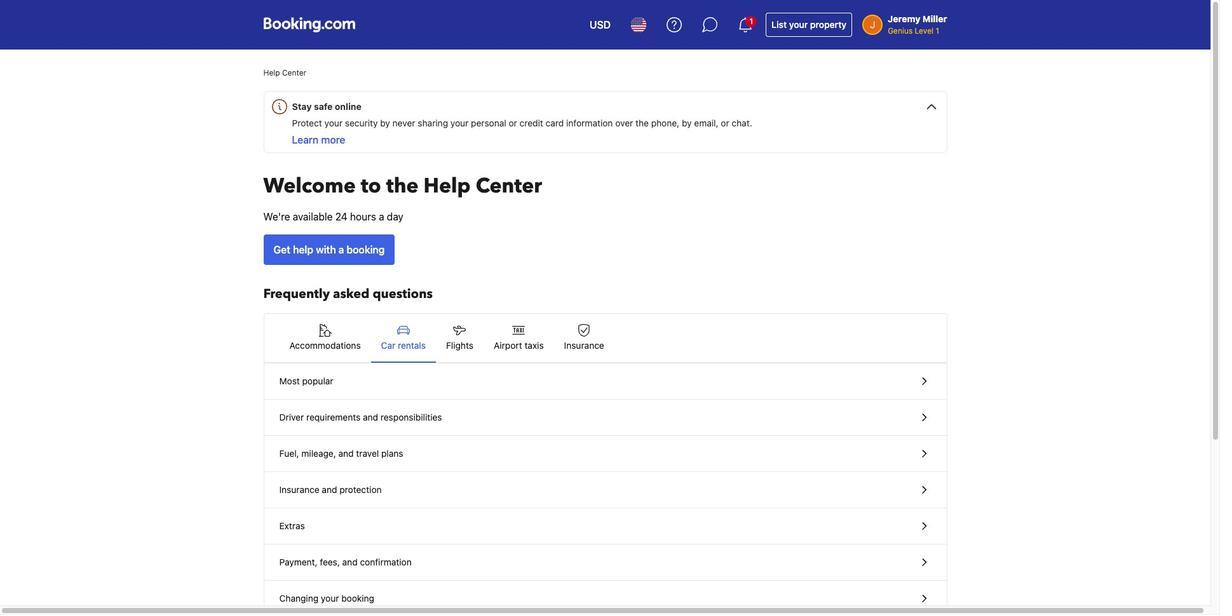 Task type: vqa. For each thing, say whether or not it's contained in the screenshot.
the right 1
yes



Task type: describe. For each thing, give the bounding box(es) containing it.
stay safe online button
[[269, 92, 947, 117]]

accommodations button
[[279, 314, 371, 362]]

day
[[387, 211, 404, 223]]

credit
[[520, 118, 544, 128]]

most popular
[[279, 376, 334, 387]]

mileage,
[[302, 448, 336, 459]]

0 vertical spatial center
[[282, 68, 307, 78]]

insurance for insurance and protection
[[279, 484, 320, 495]]

1 or from the left
[[509, 118, 517, 128]]

over
[[616, 118, 633, 128]]

your for protect your security by never sharing your personal or credit card information over the phone, by email, or chat. learn more
[[325, 118, 343, 128]]

airport taxis button
[[484, 314, 554, 362]]

fuel, mileage, and travel plans button
[[264, 436, 947, 472]]

protection
[[340, 484, 382, 495]]

taxis
[[525, 340, 544, 351]]

a inside button
[[339, 244, 344, 256]]

property
[[811, 19, 847, 30]]

security
[[345, 118, 378, 128]]

jeremy
[[888, 13, 921, 24]]

driver requirements and responsibilities
[[279, 412, 442, 423]]

confirmation
[[360, 557, 412, 568]]

changing your booking button
[[264, 581, 947, 615]]

chat.
[[732, 118, 753, 128]]

more
[[321, 134, 346, 146]]

list
[[772, 19, 787, 30]]

the inside 'protect your security by never sharing your personal or credit card information over the phone, by email, or chat. learn more'
[[636, 118, 649, 128]]

questions
[[373, 285, 433, 303]]

1 inside jeremy miller genius level 1
[[936, 26, 940, 36]]

flights
[[446, 340, 474, 351]]

safe
[[314, 101, 333, 112]]

fuel,
[[279, 448, 299, 459]]

protect your security by never sharing your personal or credit card information over the phone, by email, or chat. learn more
[[292, 118, 753, 146]]

email,
[[695, 118, 719, 128]]

we're available 24 hours a day
[[264, 211, 404, 223]]

phone,
[[652, 118, 680, 128]]

help center
[[264, 68, 307, 78]]

help
[[293, 244, 314, 256]]

most popular button
[[264, 364, 947, 400]]

travel
[[356, 448, 379, 459]]

driver
[[279, 412, 304, 423]]

extras button
[[264, 509, 947, 545]]

miller
[[923, 13, 948, 24]]

sharing
[[418, 118, 448, 128]]

frequently asked questions
[[264, 285, 433, 303]]

rentals
[[398, 340, 426, 351]]

usd
[[590, 19, 611, 31]]

we're
[[264, 211, 290, 223]]

jeremy miller genius level 1
[[888, 13, 948, 36]]

travel alert element
[[264, 91, 948, 153]]

1 vertical spatial the
[[386, 172, 419, 200]]

car rentals button
[[371, 314, 436, 362]]

2 by from the left
[[682, 118, 692, 128]]

to
[[361, 172, 381, 200]]

insurance button
[[554, 314, 615, 362]]

information
[[567, 118, 613, 128]]

level
[[915, 26, 934, 36]]

hours
[[350, 211, 376, 223]]

payment, fees, and confirmation button
[[264, 545, 947, 581]]

online
[[335, 101, 362, 112]]

changing
[[279, 593, 319, 604]]

0 vertical spatial booking
[[347, 244, 385, 256]]

airport taxis
[[494, 340, 544, 351]]

1 button
[[731, 10, 761, 40]]

never
[[393, 118, 416, 128]]



Task type: locate. For each thing, give the bounding box(es) containing it.
changing your booking
[[279, 593, 375, 604]]

your right the list on the right of the page
[[790, 19, 808, 30]]

0 horizontal spatial 1
[[750, 17, 753, 26]]

your for list your property
[[790, 19, 808, 30]]

extras
[[279, 521, 305, 532]]

list your property link
[[766, 13, 853, 37]]

1 horizontal spatial 1
[[936, 26, 940, 36]]

2 or from the left
[[721, 118, 730, 128]]

your right changing
[[321, 593, 339, 604]]

accommodations
[[290, 340, 361, 351]]

the
[[636, 118, 649, 128], [386, 172, 419, 200]]

insurance
[[564, 340, 605, 351], [279, 484, 320, 495]]

requirements
[[306, 412, 361, 423]]

1 vertical spatial help
[[424, 172, 471, 200]]

protect
[[292, 118, 322, 128]]

1 horizontal spatial the
[[636, 118, 649, 128]]

fees,
[[320, 557, 340, 568]]

car
[[381, 340, 396, 351]]

stay safe online
[[292, 101, 362, 112]]

0 horizontal spatial a
[[339, 244, 344, 256]]

your
[[790, 19, 808, 30], [325, 118, 343, 128], [451, 118, 469, 128], [321, 593, 339, 604]]

insurance for insurance
[[564, 340, 605, 351]]

1 horizontal spatial a
[[379, 211, 384, 223]]

0 horizontal spatial insurance
[[279, 484, 320, 495]]

1 vertical spatial center
[[476, 172, 542, 200]]

plans
[[382, 448, 403, 459]]

booking.com online hotel reservations image
[[264, 17, 355, 32]]

insurance and protection
[[279, 484, 382, 495]]

1 left the list on the right of the page
[[750, 17, 753, 26]]

center down 'protect your security by never sharing your personal or credit card information over the phone, by email, or chat. learn more'
[[476, 172, 542, 200]]

1 horizontal spatial center
[[476, 172, 542, 200]]

1
[[750, 17, 753, 26], [936, 26, 940, 36]]

0 vertical spatial help
[[264, 68, 280, 78]]

your for changing your booking
[[321, 593, 339, 604]]

insurance up most popular "button"
[[564, 340, 605, 351]]

1 horizontal spatial help
[[424, 172, 471, 200]]

and for mileage,
[[339, 448, 354, 459]]

learn
[[292, 134, 319, 146]]

by left email, at the top of page
[[682, 118, 692, 128]]

and
[[363, 412, 378, 423], [339, 448, 354, 459], [322, 484, 337, 495], [342, 557, 358, 568]]

or
[[509, 118, 517, 128], [721, 118, 730, 128]]

center
[[282, 68, 307, 78], [476, 172, 542, 200]]

fuel, mileage, and travel plans
[[279, 448, 403, 459]]

by left never
[[380, 118, 390, 128]]

0 horizontal spatial center
[[282, 68, 307, 78]]

insurance inside button
[[564, 340, 605, 351]]

1 vertical spatial a
[[339, 244, 344, 256]]

center up stay
[[282, 68, 307, 78]]

0 horizontal spatial by
[[380, 118, 390, 128]]

1 horizontal spatial insurance
[[564, 340, 605, 351]]

1 vertical spatial booking
[[342, 593, 375, 604]]

flights button
[[436, 314, 484, 362]]

your inside button
[[321, 593, 339, 604]]

or left chat.
[[721, 118, 730, 128]]

insurance up extras
[[279, 484, 320, 495]]

0 vertical spatial a
[[379, 211, 384, 223]]

1 vertical spatial insurance
[[279, 484, 320, 495]]

0 vertical spatial insurance
[[564, 340, 605, 351]]

a right with
[[339, 244, 344, 256]]

insurance and protection button
[[264, 472, 947, 509]]

1 horizontal spatial by
[[682, 118, 692, 128]]

personal
[[471, 118, 507, 128]]

get help with a booking button
[[264, 235, 395, 265]]

booking down hours
[[347, 244, 385, 256]]

and up travel
[[363, 412, 378, 423]]

most
[[279, 376, 300, 387]]

frequently
[[264, 285, 330, 303]]

or left "credit"
[[509, 118, 517, 128]]

get help with a booking
[[274, 244, 385, 256]]

1 horizontal spatial or
[[721, 118, 730, 128]]

asked
[[333, 285, 370, 303]]

and for fees,
[[342, 557, 358, 568]]

tab list containing accommodations
[[264, 314, 947, 364]]

and right fees, on the left bottom
[[342, 557, 358, 568]]

the up 'day'
[[386, 172, 419, 200]]

the right over
[[636, 118, 649, 128]]

0 horizontal spatial the
[[386, 172, 419, 200]]

0 vertical spatial the
[[636, 118, 649, 128]]

and left protection
[[322, 484, 337, 495]]

help
[[264, 68, 280, 78], [424, 172, 471, 200]]

0 horizontal spatial help
[[264, 68, 280, 78]]

learn more link
[[292, 134, 346, 146]]

by
[[380, 118, 390, 128], [682, 118, 692, 128]]

and inside button
[[322, 484, 337, 495]]

card
[[546, 118, 564, 128]]

usd button
[[582, 10, 619, 40]]

stay
[[292, 101, 312, 112]]

tab list
[[264, 314, 947, 364]]

booking
[[347, 244, 385, 256], [342, 593, 375, 604]]

your up more
[[325, 118, 343, 128]]

1 inside button
[[750, 17, 753, 26]]

and left travel
[[339, 448, 354, 459]]

a left 'day'
[[379, 211, 384, 223]]

available
[[293, 211, 333, 223]]

payment, fees, and confirmation
[[279, 557, 412, 568]]

welcome
[[264, 172, 356, 200]]

insurance inside button
[[279, 484, 320, 495]]

get
[[274, 244, 291, 256]]

car rentals
[[381, 340, 426, 351]]

your right sharing
[[451, 118, 469, 128]]

with
[[316, 244, 336, 256]]

payment,
[[279, 557, 318, 568]]

and for requirements
[[363, 412, 378, 423]]

0 horizontal spatial or
[[509, 118, 517, 128]]

responsibilities
[[381, 412, 442, 423]]

24
[[335, 211, 348, 223]]

welcome to the help center
[[264, 172, 542, 200]]

airport
[[494, 340, 522, 351]]

1 by from the left
[[380, 118, 390, 128]]

genius
[[888, 26, 913, 36]]

a
[[379, 211, 384, 223], [339, 244, 344, 256]]

list your property
[[772, 19, 847, 30]]

booking down payment, fees, and confirmation in the bottom of the page
[[342, 593, 375, 604]]

driver requirements and responsibilities button
[[264, 400, 947, 436]]

popular
[[302, 376, 334, 387]]

1 down miller
[[936, 26, 940, 36]]



